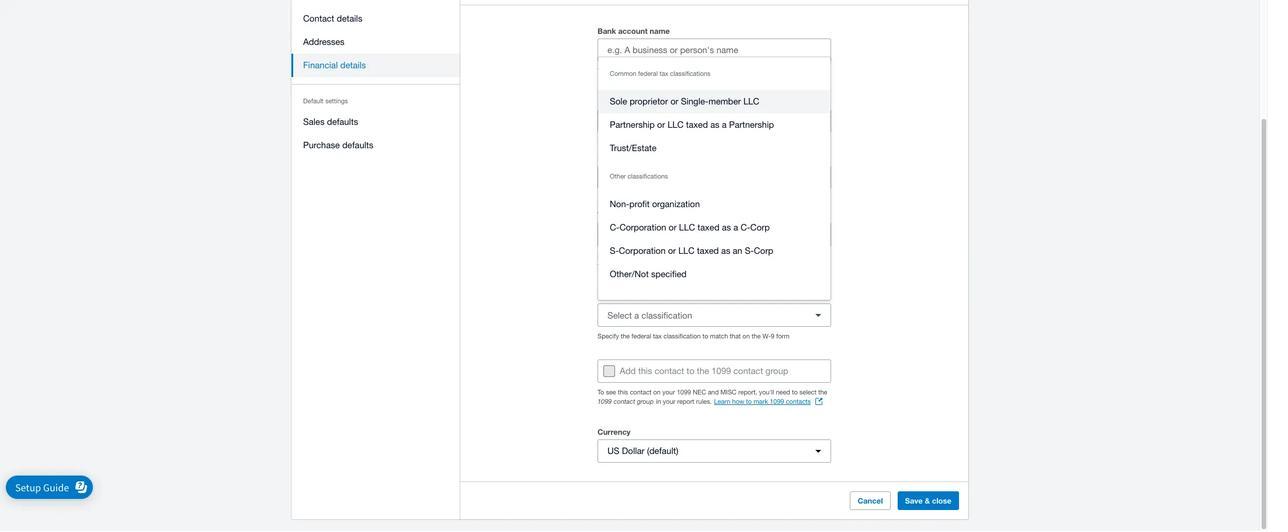 Task type: vqa. For each thing, say whether or not it's contained in the screenshot.
classifications
yes



Task type: locate. For each thing, give the bounding box(es) containing it.
classifications up non-profit organization
[[628, 173, 668, 180]]

0 vertical spatial this
[[638, 366, 652, 376]]

other classifications
[[610, 173, 668, 180]]

this inside the to see this contact on your 1099 nec and misc report, you'll need to select the 1099 contact group in your report rules. learn how to mark 1099 contacts
[[618, 389, 628, 396]]

defaults for purchase defaults
[[342, 140, 374, 150]]

a right select
[[635, 311, 639, 320]]

partnership up trust/estate
[[610, 120, 655, 130]]

0 horizontal spatial bank
[[598, 26, 616, 36]]

tax inside enter your contact's tax number, which is needed when filing the 1099 report to the irs.
[[657, 253, 666, 260]]

account inside group
[[735, 97, 765, 106]]

defaults inside button
[[342, 140, 374, 150]]

when left you
[[732, 68, 747, 75]]

your
[[615, 253, 627, 260], [663, 389, 675, 396], [663, 398, 676, 405]]

tax left number,
[[657, 253, 666, 260]]

or left single-
[[671, 96, 679, 106]]

defaults inside button
[[327, 117, 358, 127]]

0 vertical spatial defaults
[[327, 117, 358, 127]]

or up specified at the right of page
[[668, 246, 676, 256]]

to
[[712, 68, 718, 75], [820, 253, 826, 260], [703, 333, 708, 340], [687, 366, 695, 376], [792, 389, 798, 396], [746, 398, 752, 405]]

classification inside popup button
[[642, 311, 692, 320]]

group left in
[[637, 398, 654, 405]]

c- up an at the top right of page
[[741, 223, 751, 233]]

the right specify
[[621, 333, 630, 340]]

1 horizontal spatial bank
[[715, 97, 733, 106]]

or for sole
[[671, 96, 679, 106]]

to up nec on the right of the page
[[687, 366, 695, 376]]

this right see
[[618, 389, 628, 396]]

0 vertical spatial classifications
[[670, 70, 711, 77]]

or inside "s-corporation or llc taxed as an s-corp" button
[[668, 246, 676, 256]]

on
[[743, 333, 750, 340], [654, 389, 661, 396]]

addresses
[[303, 37, 345, 47]]

details down addresses button on the top of page
[[340, 60, 366, 70]]

report,
[[739, 389, 758, 396]]

financial
[[303, 60, 338, 70]]

2 vertical spatial taxed
[[697, 246, 719, 256]]

the left w-
[[752, 333, 761, 340]]

2 vertical spatial classification
[[664, 333, 701, 340]]

classifications up single-
[[670, 70, 711, 77]]

0 vertical spatial classification
[[640, 292, 688, 301]]

on right that
[[743, 333, 750, 340]]

contact details
[[303, 13, 362, 23]]

as down non-profit organization 'button'
[[722, 223, 731, 233]]

details for financial
[[340, 60, 366, 70]]

federal
[[638, 70, 658, 77], [632, 333, 651, 340]]

add this contact to the 1099 contact group
[[620, 366, 789, 376]]

group
[[766, 366, 789, 376], [637, 398, 654, 405]]

the down enter
[[598, 262, 607, 269]]

Tax text field
[[654, 224, 831, 246]]

1 vertical spatial taxed
[[698, 223, 720, 233]]

1 horizontal spatial report
[[801, 253, 818, 260]]

details for contact
[[337, 13, 362, 23]]

your left nec on the right of the page
[[663, 389, 675, 396]]

as
[[711, 120, 720, 130], [722, 223, 731, 233], [722, 246, 731, 256]]

or inside c-corporation or llc taxed as a c-corp button
[[669, 223, 677, 233]]

show
[[648, 68, 664, 75]]

0 vertical spatial corporation
[[620, 223, 666, 233]]

1 vertical spatial account
[[735, 97, 765, 106]]

llc right member
[[744, 96, 760, 106]]

0 horizontal spatial c-
[[610, 223, 620, 233]]

a inside popup button
[[635, 311, 639, 320]]

corporation up other/not specified
[[619, 246, 666, 256]]

that
[[730, 333, 741, 340]]

bank up partnership or llc taxed as a partnership button
[[715, 97, 733, 106]]

corporation inside "s-corporation or llc taxed as an s-corp" button
[[619, 246, 666, 256]]

this
[[638, 366, 652, 376], [618, 389, 628, 396]]

0 vertical spatial when
[[732, 68, 747, 75]]

menu containing contact details
[[292, 0, 460, 164]]

partnership
[[610, 120, 655, 130], [729, 120, 774, 130]]

0 vertical spatial report
[[801, 253, 818, 260]]

partnership down the bank account number
[[729, 120, 774, 130]]

1 vertical spatial bank
[[715, 97, 733, 106]]

1 vertical spatial this
[[618, 389, 628, 396]]

federal right common
[[638, 70, 658, 77]]

tax
[[660, 70, 669, 77], [657, 253, 666, 260], [627, 292, 638, 301], [653, 333, 662, 340]]

c- down 'non-'
[[610, 223, 620, 233]]

1 horizontal spatial group
[[766, 366, 789, 376]]

non-profit organization button
[[598, 193, 831, 216]]

group containing routing number
[[598, 95, 831, 133]]

proprietor
[[630, 96, 668, 106]]

0 vertical spatial group
[[766, 366, 789, 376]]

0 horizontal spatial s-
[[610, 246, 619, 256]]

federal down the select a classification at the bottom of page
[[632, 333, 651, 340]]

1 vertical spatial on
[[654, 389, 661, 396]]

on up in
[[654, 389, 661, 396]]

this right add
[[638, 366, 652, 376]]

details right contact
[[337, 13, 362, 23]]

1 horizontal spatial s-
[[745, 246, 754, 256]]

defaults down settings
[[327, 117, 358, 127]]

save
[[905, 497, 923, 506]]

your inside enter your contact's tax number, which is needed when filing the 1099 report to the irs.
[[615, 253, 627, 260]]

misc
[[721, 389, 737, 396]]

2 vertical spatial your
[[663, 398, 676, 405]]

needed
[[718, 253, 740, 260]]

details left will
[[617, 68, 636, 75]]

corp up the filing
[[751, 223, 770, 233]]

financial details
[[303, 60, 366, 70]]

report inside the to see this contact on your 1099 nec and misc report, you'll need to select the 1099 contact group in your report rules. learn how to mark 1099 contacts
[[677, 398, 695, 405]]

the inside the to see this contact on your 1099 nec and misc report, you'll need to select the 1099 contact group in your report rules. learn how to mark 1099 contacts
[[819, 389, 828, 396]]

1 horizontal spatial c-
[[741, 223, 751, 233]]

1 vertical spatial corp
[[754, 246, 774, 256]]

llc up s-corporation or llc taxed as an s-corp
[[679, 223, 695, 233]]

classification left match
[[664, 333, 701, 340]]

menu
[[292, 0, 460, 164]]

specify the federal tax classification to match that on the w-9 form
[[598, 333, 790, 340]]

1 vertical spatial classification
[[642, 311, 692, 320]]

the up nec on the right of the page
[[697, 366, 709, 376]]

details inside button
[[340, 60, 366, 70]]

contact's
[[629, 253, 656, 260]]

bank up these
[[598, 26, 616, 36]]

group inside the to see this contact on your 1099 nec and misc report, you'll need to select the 1099 contact group in your report rules. learn how to mark 1099 contacts
[[637, 398, 654, 405]]

s- up irs.
[[610, 246, 619, 256]]

other/not specified button
[[598, 263, 831, 286]]

0 horizontal spatial this
[[618, 389, 628, 396]]

a down member
[[722, 120, 727, 130]]

list box containing sole proprietor or single-member llc
[[598, 57, 831, 300]]

1099 right the filing
[[785, 253, 799, 260]]

classification for select a classification
[[642, 311, 692, 320]]

group
[[598, 57, 831, 300], [598, 95, 831, 133]]

corporation inside c-corporation or llc taxed as a c-corp button
[[620, 223, 666, 233]]

other/not specified
[[610, 269, 687, 279]]

1 s- from the left
[[610, 246, 619, 256]]

report inside enter your contact's tax number, which is needed when filing the 1099 report to the irs.
[[801, 253, 818, 260]]

defaults down the sales defaults button
[[342, 140, 374, 150]]

c-
[[610, 223, 620, 233], [741, 223, 751, 233]]

list box
[[598, 57, 831, 300]]

1 vertical spatial defaults
[[342, 140, 374, 150]]

us dollar (default)
[[608, 446, 679, 456]]

none
[[608, 230, 629, 240]]

corporation for c-
[[620, 223, 666, 233]]

llc down sole proprietor or single-member llc
[[668, 120, 684, 130]]

as down the sole proprietor or single-member llc button
[[711, 120, 720, 130]]

tax right will
[[660, 70, 669, 77]]

bank
[[598, 26, 616, 36], [715, 97, 733, 106]]

number up bank account number field
[[767, 97, 795, 106]]

how
[[732, 398, 745, 405]]

the left bills
[[688, 68, 697, 75]]

1 horizontal spatial account
[[735, 97, 765, 106]]

is
[[712, 253, 716, 260]]

classification down specified at the right of page
[[640, 292, 688, 301]]

Bank account name field
[[598, 39, 831, 61]]

0 vertical spatial bank
[[598, 26, 616, 36]]

0 vertical spatial your
[[615, 253, 627, 260]]

defaults
[[327, 117, 358, 127], [342, 140, 374, 150]]

a up an at the top right of page
[[734, 223, 738, 233]]

2 vertical spatial as
[[722, 246, 731, 256]]

purchase defaults button
[[292, 134, 460, 157]]

0 horizontal spatial on
[[654, 389, 661, 396]]

0 horizontal spatial partnership
[[610, 120, 655, 130]]

&
[[925, 497, 930, 506]]

1 vertical spatial report
[[677, 398, 695, 405]]

a
[[781, 68, 784, 75], [722, 120, 727, 130], [734, 223, 738, 233], [635, 311, 639, 320]]

as left an at the top right of page
[[722, 246, 731, 256]]

1 vertical spatial as
[[722, 223, 731, 233]]

mark
[[754, 398, 768, 405]]

0 horizontal spatial classifications
[[628, 173, 668, 180]]

corp right an at the top right of page
[[754, 246, 774, 256]]

account for number
[[735, 97, 765, 106]]

or down proprietor
[[657, 120, 665, 130]]

taxed for a
[[698, 223, 720, 233]]

1 horizontal spatial number
[[767, 97, 795, 106]]

0 vertical spatial account
[[618, 26, 648, 36]]

routing number
[[598, 97, 656, 106]]

llc
[[744, 96, 760, 106], [668, 120, 684, 130], [679, 223, 695, 233], [679, 246, 695, 256]]

defaults for sales defaults
[[327, 117, 358, 127]]

non-
[[610, 199, 630, 209]]

s- right an at the top right of page
[[745, 246, 754, 256]]

your right in
[[663, 398, 676, 405]]

account left 'name'
[[618, 26, 648, 36]]

select
[[800, 389, 817, 396]]

sales
[[303, 117, 325, 127]]

0 vertical spatial taxed
[[686, 120, 708, 130]]

group up need
[[766, 366, 789, 376]]

number right sole
[[628, 97, 656, 106]]

1099 up misc
[[712, 366, 731, 376]]

sole proprietor or single-member llc button
[[598, 90, 831, 113]]

you
[[749, 68, 760, 75]]

report down nec on the right of the page
[[677, 398, 695, 405]]

1 vertical spatial when
[[742, 253, 757, 260]]

9
[[771, 333, 775, 340]]

0 horizontal spatial group
[[637, 398, 654, 405]]

to
[[598, 389, 604, 396]]

0 horizontal spatial report
[[677, 398, 695, 405]]

your up irs.
[[615, 253, 627, 260]]

the right the select
[[819, 389, 828, 396]]

1 vertical spatial federal
[[632, 333, 651, 340]]

corp for c-
[[751, 223, 770, 233]]

corporation down the profit
[[620, 223, 666, 233]]

1099 down 'to'
[[598, 398, 612, 405]]

contact details button
[[292, 7, 460, 30]]

or inside the sole proprietor or single-member llc button
[[671, 96, 679, 106]]

contact down add
[[630, 389, 652, 396]]

federal tax classification
[[598, 292, 688, 301]]

1 horizontal spatial on
[[743, 333, 750, 340]]

details for these
[[617, 68, 636, 75]]

account up bank account number field
[[735, 97, 765, 106]]

corporation
[[620, 223, 666, 233], [619, 246, 666, 256]]

1 vertical spatial corporation
[[619, 246, 666, 256]]

or
[[671, 96, 679, 106], [657, 120, 665, 130], [669, 223, 677, 233], [668, 246, 676, 256]]

cancel
[[858, 497, 883, 506]]

need
[[776, 389, 790, 396]]

you'll
[[759, 389, 774, 396]]

other/not
[[610, 269, 649, 279]]

corp for s-
[[754, 246, 774, 256]]

classification down federal tax classification
[[642, 311, 692, 320]]

to see this contact on your 1099 nec and misc report, you'll need to select the 1099 contact group in your report rules. learn how to mark 1099 contacts
[[598, 389, 828, 405]]

or down organization
[[669, 223, 677, 233]]

bank inside group
[[715, 97, 733, 106]]

report right the filing
[[801, 253, 818, 260]]

to right the filing
[[820, 253, 826, 260]]

0 vertical spatial corp
[[751, 223, 770, 233]]

report
[[801, 253, 818, 260], [677, 398, 695, 405]]

0 horizontal spatial account
[[618, 26, 648, 36]]

partnership or llc taxed as a partnership
[[610, 120, 774, 130]]

1 horizontal spatial partnership
[[729, 120, 774, 130]]

classification
[[640, 292, 688, 301], [642, 311, 692, 320], [664, 333, 701, 340]]

corp
[[751, 223, 770, 233], [754, 246, 774, 256]]

taxed
[[686, 120, 708, 130], [698, 223, 720, 233], [697, 246, 719, 256]]

2 number from the left
[[767, 97, 795, 106]]

tax
[[598, 210, 610, 220]]

contact up in
[[655, 366, 684, 376]]

reference
[[598, 154, 635, 163]]

federal
[[598, 292, 625, 301]]

or for c-
[[669, 223, 677, 233]]

irs.
[[609, 262, 621, 269]]

when left the filing
[[742, 253, 757, 260]]

details inside button
[[337, 13, 362, 23]]

0 horizontal spatial number
[[628, 97, 656, 106]]

1 vertical spatial group
[[637, 398, 654, 405]]



Task type: describe. For each thing, give the bounding box(es) containing it.
dollar
[[622, 446, 645, 456]]

routing
[[598, 97, 626, 106]]

to down report,
[[746, 398, 752, 405]]

1 partnership from the left
[[610, 120, 655, 130]]

1 horizontal spatial this
[[638, 366, 652, 376]]

llc down c-corporation or llc taxed as a c-corp
[[679, 246, 695, 256]]

cancel button
[[850, 492, 891, 511]]

trust/estate button
[[598, 137, 831, 160]]

us
[[608, 446, 620, 456]]

taxed for an
[[697, 246, 719, 256]]

s-corporation or llc taxed as an s-corp
[[610, 246, 774, 256]]

default settings
[[303, 98, 348, 105]]

1099 down need
[[770, 398, 784, 405]]

w-
[[763, 333, 771, 340]]

to up the contacts
[[792, 389, 798, 396]]

these details will show against the bills to pay when you create a batch payment.
[[598, 68, 831, 75]]

profit
[[630, 199, 650, 209]]

partnership or llc taxed as a partnership button
[[598, 113, 831, 137]]

select a classification button
[[598, 304, 831, 327]]

2 partnership from the left
[[729, 120, 774, 130]]

1 horizontal spatial classifications
[[670, 70, 711, 77]]

1 vertical spatial classifications
[[628, 173, 668, 180]]

corporation for s-
[[619, 246, 666, 256]]

rules.
[[696, 398, 712, 405]]

or for s-
[[668, 246, 676, 256]]

bank for bank account name
[[598, 26, 616, 36]]

or inside partnership or llc taxed as a partnership button
[[657, 120, 665, 130]]

the right the filing
[[774, 253, 783, 260]]

as for an
[[722, 246, 731, 256]]

which
[[693, 253, 710, 260]]

contact down see
[[614, 398, 635, 405]]

classification for federal tax classification
[[640, 292, 688, 301]]

tax down the select a classification at the bottom of page
[[653, 333, 662, 340]]

0 vertical spatial on
[[743, 333, 750, 340]]

contact
[[303, 13, 334, 23]]

purchase
[[303, 140, 340, 150]]

(default)
[[647, 446, 679, 456]]

single-
[[681, 96, 709, 106]]

purchase defaults
[[303, 140, 374, 150]]

create
[[761, 68, 779, 75]]

Bank account number field
[[715, 110, 831, 132]]

bank for bank account number
[[715, 97, 733, 106]]

default
[[303, 98, 324, 105]]

to left "pay"
[[712, 68, 718, 75]]

to left match
[[703, 333, 708, 340]]

addresses button
[[292, 30, 460, 54]]

select
[[608, 311, 632, 320]]

non-profit organization
[[610, 199, 700, 209]]

1 vertical spatial your
[[663, 389, 675, 396]]

payment.
[[804, 68, 831, 75]]

in
[[656, 398, 661, 405]]

close
[[932, 497, 952, 506]]

filing
[[759, 253, 772, 260]]

0 vertical spatial as
[[711, 120, 720, 130]]

financial details button
[[292, 54, 460, 77]]

1099 inside enter your contact's tax number, which is needed when filing the 1099 report to the irs.
[[785, 253, 799, 260]]

Routing number field
[[598, 110, 714, 132]]

number,
[[668, 253, 691, 260]]

common
[[610, 70, 637, 77]]

to inside enter your contact's tax number, which is needed when filing the 1099 report to the irs.
[[820, 253, 826, 260]]

form
[[777, 333, 790, 340]]

name
[[650, 26, 670, 36]]

tax inside group
[[660, 70, 669, 77]]

an
[[733, 246, 743, 256]]

specify
[[598, 333, 619, 340]]

bank account number
[[715, 97, 795, 106]]

settings
[[325, 98, 348, 105]]

llc inside button
[[744, 96, 760, 106]]

trust/estate
[[610, 143, 657, 153]]

member
[[709, 96, 741, 106]]

contact up report,
[[734, 366, 763, 376]]

account for name
[[618, 26, 648, 36]]

c-corporation or llc taxed as a c-corp button
[[598, 216, 831, 240]]

on inside the to see this contact on your 1099 nec and misc report, you'll need to select the 1099 contact group in your report rules. learn how to mark 1099 contacts
[[654, 389, 661, 396]]

sole
[[610, 96, 627, 106]]

learn
[[714, 398, 731, 405]]

enter your contact's tax number, which is needed when filing the 1099 report to the irs.
[[598, 253, 826, 269]]

organization
[[652, 199, 700, 209]]

nec
[[693, 389, 706, 396]]

save & close
[[905, 497, 952, 506]]

select a classification
[[608, 311, 692, 320]]

sole proprietor or single-member llc
[[610, 96, 760, 106]]

sales defaults button
[[292, 110, 460, 134]]

batch
[[786, 68, 803, 75]]

Reference field
[[598, 167, 831, 189]]

sales defaults
[[303, 117, 358, 127]]

1 c- from the left
[[610, 223, 620, 233]]

see
[[606, 389, 616, 396]]

2 c- from the left
[[741, 223, 751, 233]]

these
[[598, 68, 615, 75]]

common federal tax classifications
[[610, 70, 711, 77]]

0 vertical spatial federal
[[638, 70, 658, 77]]

tax right federal
[[627, 292, 638, 301]]

group containing sole proprietor or single-member llc
[[598, 57, 831, 300]]

reference group
[[598, 151, 831, 189]]

specified
[[651, 269, 687, 279]]

as for a
[[722, 223, 731, 233]]

a left batch
[[781, 68, 784, 75]]

s-corporation or llc taxed as an s-corp button
[[598, 240, 831, 263]]

2 s- from the left
[[745, 246, 754, 256]]

bank account name
[[598, 26, 670, 36]]

enter
[[598, 253, 613, 260]]

1 number from the left
[[628, 97, 656, 106]]

none button
[[598, 223, 649, 247]]

other
[[610, 173, 626, 180]]

against
[[666, 68, 686, 75]]

when inside enter your contact's tax number, which is needed when filing the 1099 report to the irs.
[[742, 253, 757, 260]]

currency
[[598, 428, 631, 437]]

1099 left nec on the right of the page
[[677, 389, 691, 396]]

learn how to mark 1099 contacts link
[[714, 397, 823, 407]]

contacts
[[786, 398, 811, 405]]

pay
[[720, 68, 730, 75]]



